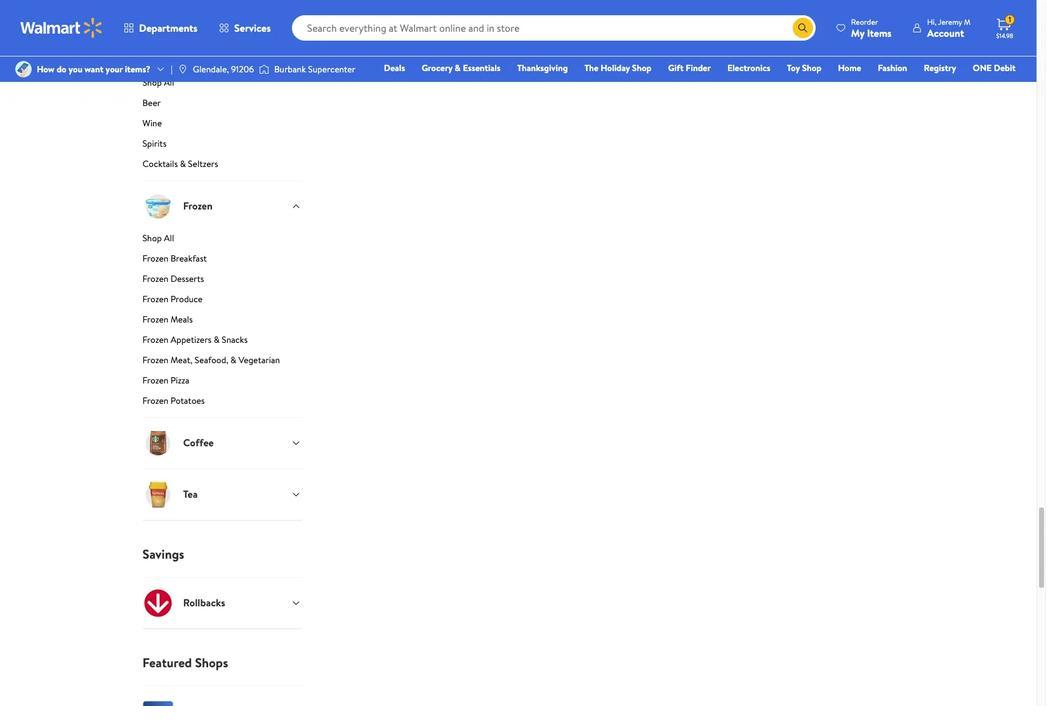 Task type: vqa. For each thing, say whether or not it's contained in the screenshot.
FEATURED
yes



Task type: describe. For each thing, give the bounding box(es) containing it.
cocktails & seltzers link
[[143, 157, 301, 180]]

shop right holiday
[[633, 62, 652, 74]]

spirits
[[143, 137, 167, 150]]

frozen for frozen meat, seafood, & vegetarian
[[143, 354, 169, 366]]

frozen breakfast
[[143, 252, 207, 265]]

frozen for frozen meals
[[143, 313, 169, 326]]

thanksgiving
[[518, 62, 568, 74]]

& left snacks
[[214, 333, 220, 346]]

gift
[[669, 62, 684, 74]]

items?
[[125, 63, 151, 76]]

potatoes
[[171, 394, 205, 407]]

frozen button
[[143, 180, 301, 232]]

glendale, 91206
[[193, 63, 254, 76]]

the holiday shop link
[[579, 61, 658, 75]]

electronics link
[[722, 61, 777, 75]]

shops
[[195, 654, 228, 671]]

burbank supercenter
[[274, 63, 356, 76]]

services button
[[208, 13, 282, 43]]

seafood,
[[195, 354, 228, 366]]

your
[[106, 63, 123, 76]]

walmart+
[[979, 79, 1016, 92]]

appetizers
[[171, 333, 212, 346]]

beer link
[[143, 96, 301, 114]]

the
[[585, 62, 599, 74]]

items
[[868, 26, 892, 40]]

shop right toy
[[803, 62, 822, 74]]

frozen for frozen appetizers & snacks
[[143, 333, 169, 346]]

account
[[928, 26, 965, 40]]

frozen produce link
[[143, 293, 301, 310]]

 image for burbank supercenter
[[259, 63, 269, 76]]

$14.98
[[997, 31, 1014, 40]]

supercenter
[[308, 63, 356, 76]]

cocktails & seltzers
[[143, 157, 218, 170]]

services
[[234, 21, 271, 35]]

walmart+ link
[[973, 79, 1022, 93]]

debit
[[995, 62, 1016, 74]]

shop up "frozen breakfast"
[[143, 232, 162, 244]]

grocery
[[422, 62, 453, 74]]

featured
[[143, 654, 192, 671]]

registry
[[925, 62, 957, 74]]

fashion
[[879, 62, 908, 74]]

frozen for frozen potatoes
[[143, 394, 169, 407]]

& inside "link"
[[231, 354, 237, 366]]

glendale,
[[193, 63, 229, 76]]

burbank
[[274, 63, 306, 76]]

rollbacks button
[[143, 577, 301, 629]]

Walmart Site-Wide search field
[[292, 15, 816, 41]]

my
[[852, 26, 865, 40]]

vegetarian
[[239, 354, 280, 366]]

departments button
[[113, 13, 208, 43]]

tea
[[183, 487, 198, 501]]

meat,
[[171, 354, 193, 366]]

one debit walmart+
[[973, 62, 1016, 92]]

featured shops
[[143, 654, 228, 671]]

wine link
[[143, 117, 301, 134]]

home
[[839, 62, 862, 74]]

rollbacks
[[183, 596, 225, 610]]

fashion link
[[873, 61, 914, 75]]

snacks
[[222, 333, 248, 346]]

frozen desserts
[[143, 272, 204, 285]]

gift finder
[[669, 62, 711, 74]]

all for frozen
[[164, 232, 174, 244]]

holiday
[[601, 62, 630, 74]]

meals
[[171, 313, 193, 326]]

frozen pizza link
[[143, 374, 301, 392]]

beer
[[143, 96, 161, 109]]

shop down items?
[[143, 76, 162, 89]]

toy
[[788, 62, 801, 74]]

 image for glendale, 91206
[[178, 64, 188, 74]]

essentials
[[463, 62, 501, 74]]

tea button
[[143, 468, 301, 520]]

do
[[57, 63, 67, 76]]

 image for how do you want your items?
[[15, 61, 32, 78]]

desserts
[[171, 272, 204, 285]]



Task type: locate. For each thing, give the bounding box(es) containing it.
frozen pizza
[[143, 374, 190, 387]]

|
[[171, 63, 173, 76]]

want
[[85, 63, 104, 76]]

spirits link
[[143, 137, 301, 155]]

1 vertical spatial all
[[164, 232, 174, 244]]

frozen potatoes link
[[143, 394, 301, 417]]

frozen down frozen pizza
[[143, 394, 169, 407]]

you
[[69, 63, 83, 76]]

shop all link up frozen breakfast link
[[143, 232, 301, 249]]

shop all link for frozen
[[143, 232, 301, 249]]

frozen for frozen desserts
[[143, 272, 169, 285]]

0 vertical spatial shop all
[[143, 76, 174, 89]]

how
[[37, 63, 55, 76]]

all for alcohol
[[164, 76, 174, 89]]

frozen up frozen desserts
[[143, 252, 169, 265]]

finder
[[686, 62, 711, 74]]

registry link
[[919, 61, 963, 75]]

& right grocery at left
[[455, 62, 461, 74]]

frozen for frozen
[[183, 199, 213, 213]]

all down | at the left top of page
[[164, 76, 174, 89]]

frozen down seltzers in the top of the page
[[183, 199, 213, 213]]

frozen produce
[[143, 293, 203, 305]]

frozen for frozen produce
[[143, 293, 169, 305]]

the holiday shop
[[585, 62, 652, 74]]

toy shop
[[788, 62, 822, 74]]

seltzers
[[188, 157, 218, 170]]

cocktails
[[143, 157, 178, 170]]

toy shop link
[[782, 61, 828, 75]]

deals
[[384, 62, 405, 74]]

shop all link
[[143, 76, 301, 94], [143, 232, 301, 249]]

frozen inside dropdown button
[[183, 199, 213, 213]]

frozen left meals
[[143, 313, 169, 326]]

grocery & essentials link
[[416, 61, 507, 75]]

reorder my items
[[852, 16, 892, 40]]

reorder
[[852, 16, 879, 27]]

departments
[[139, 21, 198, 35]]

frozen desserts link
[[143, 272, 301, 290]]

shop all
[[143, 76, 174, 89], [143, 232, 174, 244]]

& inside 'link'
[[180, 157, 186, 170]]

ebt/snap eligible image
[[143, 697, 173, 706]]

0 vertical spatial shop all link
[[143, 76, 301, 94]]

 image
[[15, 61, 32, 78], [259, 63, 269, 76], [178, 64, 188, 74]]

2 shop all link from the top
[[143, 232, 301, 249]]

frozen up frozen pizza
[[143, 354, 169, 366]]

frozen appetizers & snacks
[[143, 333, 248, 346]]

frozen for frozen pizza
[[143, 374, 169, 387]]

frozen up frozen produce
[[143, 272, 169, 285]]

1 vertical spatial shop all link
[[143, 232, 301, 249]]

frozen up 'frozen meals'
[[143, 293, 169, 305]]

frozen meals
[[143, 313, 193, 326]]

grocery & essentials
[[422, 62, 501, 74]]

walmart image
[[20, 18, 103, 38]]

produce
[[171, 293, 203, 305]]

2 shop all from the top
[[143, 232, 174, 244]]

frozen for frozen breakfast
[[143, 252, 169, 265]]

2 horizontal spatial  image
[[259, 63, 269, 76]]

jeremy
[[939, 16, 963, 27]]

91206
[[231, 63, 254, 76]]

pizza
[[171, 374, 190, 387]]

1
[[1009, 14, 1012, 25]]

1 $14.98
[[997, 14, 1014, 40]]

all up "frozen breakfast"
[[164, 232, 174, 244]]

electronics
[[728, 62, 771, 74]]

1 vertical spatial shop all
[[143, 232, 174, 244]]

frozen breakfast link
[[143, 252, 301, 270]]

coffee
[[183, 436, 214, 450]]

breakfast
[[171, 252, 207, 265]]

1 all from the top
[[164, 76, 174, 89]]

shop all link down glendale, 91206
[[143, 76, 301, 94]]

how do you want your items?
[[37, 63, 151, 76]]

Search search field
[[292, 15, 816, 41]]

savings
[[143, 545, 184, 563]]

all
[[164, 76, 174, 89], [164, 232, 174, 244]]

gift finder link
[[663, 61, 717, 75]]

one debit link
[[968, 61, 1022, 75]]

frozen
[[183, 199, 213, 213], [143, 252, 169, 265], [143, 272, 169, 285], [143, 293, 169, 305], [143, 313, 169, 326], [143, 333, 169, 346], [143, 354, 169, 366], [143, 374, 169, 387], [143, 394, 169, 407]]

frozen meat, seafood, & vegetarian
[[143, 354, 280, 366]]

shop all for frozen
[[143, 232, 174, 244]]

alcohol button
[[143, 24, 301, 76]]

thanksgiving link
[[512, 61, 574, 75]]

hi, jeremy m account
[[928, 16, 971, 40]]

shop all for alcohol
[[143, 76, 174, 89]]

frozen meat, seafood, & vegetarian link
[[143, 354, 301, 371]]

frozen down 'frozen meals'
[[143, 333, 169, 346]]

wine
[[143, 117, 162, 129]]

1 horizontal spatial  image
[[178, 64, 188, 74]]

frozen meals link
[[143, 313, 301, 331]]

& left seltzers in the top of the page
[[180, 157, 186, 170]]

hi,
[[928, 16, 937, 27]]

coffee button
[[143, 417, 301, 468]]

0 horizontal spatial  image
[[15, 61, 32, 78]]

shop all link for alcohol
[[143, 76, 301, 94]]

shop all up "frozen breakfast"
[[143, 232, 174, 244]]

shop
[[633, 62, 652, 74], [803, 62, 822, 74], [143, 76, 162, 89], [143, 232, 162, 244]]

search icon image
[[798, 23, 809, 33]]

& down snacks
[[231, 354, 237, 366]]

2 all from the top
[[164, 232, 174, 244]]

frozen inside "link"
[[143, 354, 169, 366]]

 image right | at the left top of page
[[178, 64, 188, 74]]

1 shop all from the top
[[143, 76, 174, 89]]

frozen appetizers & snacks link
[[143, 333, 301, 351]]

home link
[[833, 61, 868, 75]]

 image left how
[[15, 61, 32, 78]]

frozen left pizza
[[143, 374, 169, 387]]

frozen potatoes
[[143, 394, 205, 407]]

1 shop all link from the top
[[143, 76, 301, 94]]

 image right 91206
[[259, 63, 269, 76]]

shop all down | at the left top of page
[[143, 76, 174, 89]]

m
[[965, 16, 971, 27]]

one
[[973, 62, 993, 74]]

deals link
[[378, 61, 411, 75]]

0 vertical spatial all
[[164, 76, 174, 89]]

alcohol
[[183, 43, 217, 57]]



